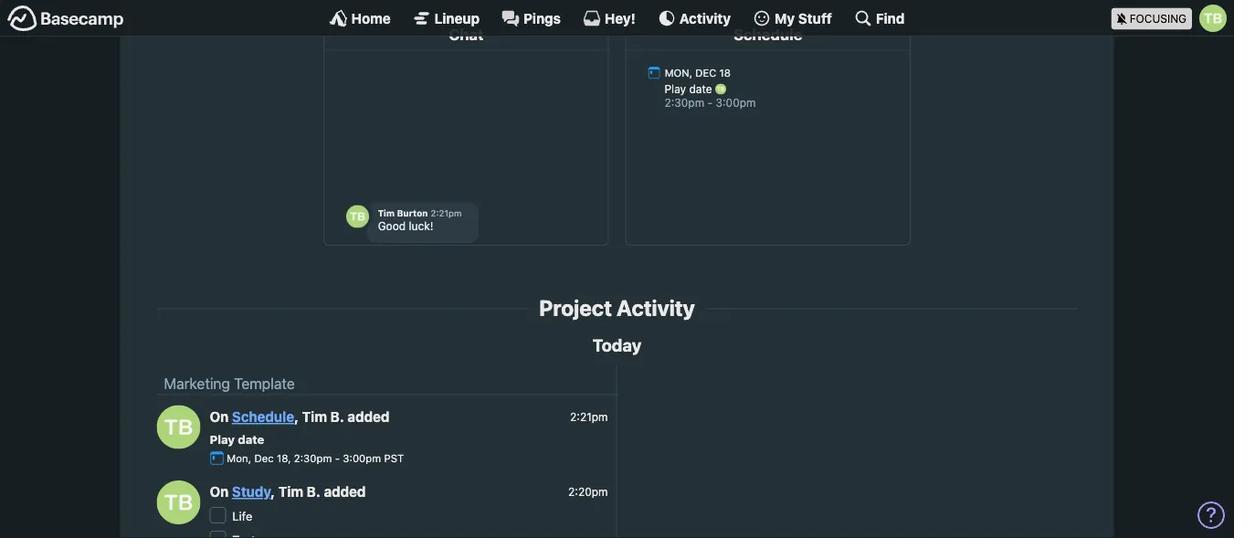 Task type: locate. For each thing, give the bounding box(es) containing it.
1 horizontal spatial b.
[[331, 409, 344, 425]]

play
[[210, 433, 235, 447]]

1 vertical spatial on
[[210, 484, 229, 500]]

activity link
[[658, 9, 731, 27]]

activity left my in the right of the page
[[680, 10, 731, 26]]

on study ,       tim b. added
[[210, 484, 366, 500]]

on for on study ,       tim b. added
[[210, 484, 229, 500]]

today
[[593, 335, 642, 355]]

activity inside "link"
[[680, 10, 731, 26]]

b. for study
[[307, 484, 321, 500]]

1 vertical spatial tim burton image
[[157, 405, 201, 449]]

b. up -
[[331, 409, 344, 425]]

pings button
[[502, 9, 561, 27]]

,
[[294, 409, 299, 425], [271, 484, 275, 500]]

, up play date mon, dec 18, 2:30pm -     3:00pm pst
[[294, 409, 299, 425]]

pings
[[524, 10, 561, 26]]

added up 3:00pm
[[348, 409, 390, 425]]

2 vertical spatial tim burton image
[[157, 481, 201, 525]]

on up play
[[210, 409, 229, 425]]

activity
[[680, 10, 731, 26], [617, 295, 695, 321]]

schedule link
[[232, 409, 294, 425]]

tim burton image right focusing
[[1200, 5, 1228, 32]]

on
[[210, 409, 229, 425], [210, 484, 229, 500]]

-
[[335, 452, 340, 465]]

2:20pm
[[569, 486, 608, 498]]

tim burton image left play
[[157, 405, 201, 449]]

schedule
[[232, 409, 294, 425]]

marketing template link
[[164, 375, 295, 392]]

1 horizontal spatial ,
[[294, 409, 299, 425]]

marketing template
[[164, 375, 295, 392]]

0 vertical spatial b.
[[331, 409, 344, 425]]

1 vertical spatial activity
[[617, 295, 695, 321]]

my
[[775, 10, 795, 26]]

added for on schedule ,       tim b. added
[[348, 409, 390, 425]]

focusing button
[[1112, 0, 1235, 36]]

find
[[876, 10, 905, 26]]

3:00pm
[[343, 452, 381, 465]]

added
[[348, 409, 390, 425], [324, 484, 366, 500]]

tim down '18,'
[[279, 484, 304, 500]]

tim
[[302, 409, 327, 425], [279, 484, 304, 500]]

0 vertical spatial activity
[[680, 10, 731, 26]]

lineup link
[[413, 9, 480, 27]]

1 on from the top
[[210, 409, 229, 425]]

b.
[[331, 409, 344, 425], [307, 484, 321, 500]]

date
[[238, 433, 264, 447]]

tim up play date mon, dec 18, 2:30pm -     3:00pm pst
[[302, 409, 327, 425]]

home link
[[330, 9, 391, 27]]

main element
[[0, 0, 1235, 37]]

2 on from the top
[[210, 484, 229, 500]]

added down -
[[324, 484, 366, 500]]

0 horizontal spatial b.
[[307, 484, 321, 500]]

2:30pm
[[294, 452, 332, 465]]

0 vertical spatial ,
[[294, 409, 299, 425]]

0 vertical spatial on
[[210, 409, 229, 425]]

1 vertical spatial tim
[[279, 484, 304, 500]]

tim burton image left life link
[[157, 481, 201, 525]]

life link
[[232, 509, 253, 523]]

b. down 2:30pm
[[307, 484, 321, 500]]

marketing
[[164, 375, 230, 392]]

1 vertical spatial ,
[[271, 484, 275, 500]]

, down dec
[[271, 484, 275, 500]]

1 vertical spatial added
[[324, 484, 366, 500]]

tim burton image for on schedule ,       tim b. added
[[157, 405, 201, 449]]

template
[[234, 375, 295, 392]]

activity up today
[[617, 295, 695, 321]]

project activity
[[540, 295, 695, 321]]

0 vertical spatial tim
[[302, 409, 327, 425]]

on left study
[[210, 484, 229, 500]]

added for on study ,       tim b. added
[[324, 484, 366, 500]]

tim burton image
[[1200, 5, 1228, 32], [157, 405, 201, 449], [157, 481, 201, 525]]

on for on schedule ,       tim b. added
[[210, 409, 229, 425]]

mon,
[[227, 452, 251, 465]]

0 vertical spatial added
[[348, 409, 390, 425]]

0 horizontal spatial ,
[[271, 484, 275, 500]]

0 vertical spatial tim burton image
[[1200, 5, 1228, 32]]

1 vertical spatial b.
[[307, 484, 321, 500]]



Task type: vqa. For each thing, say whether or not it's contained in the screenshot.
11:14am element
no



Task type: describe. For each thing, give the bounding box(es) containing it.
focusing
[[1130, 12, 1187, 25]]

project
[[540, 295, 612, 321]]

tim burton image for on study ,       tim b. added
[[157, 481, 201, 525]]

tim burton image inside the focusing popup button
[[1200, 5, 1228, 32]]

b. for schedule
[[331, 409, 344, 425]]

2:21pm
[[570, 410, 608, 423]]

find button
[[854, 9, 905, 27]]

on schedule ,       tim b. added
[[210, 409, 390, 425]]

2:20pm element
[[569, 486, 608, 498]]

tim for study
[[279, 484, 304, 500]]

life
[[232, 509, 253, 523]]

study
[[232, 484, 271, 500]]

my stuff
[[775, 10, 833, 26]]

pst
[[384, 452, 404, 465]]

18,
[[277, 452, 291, 465]]

2:21pm element
[[570, 410, 608, 423]]

, for schedule
[[294, 409, 299, 425]]

tim for schedule
[[302, 409, 327, 425]]

play date mon, dec 18, 2:30pm -     3:00pm pst
[[210, 433, 404, 465]]

my stuff button
[[753, 9, 833, 27]]

, for study
[[271, 484, 275, 500]]

stuff
[[799, 10, 833, 26]]

home
[[352, 10, 391, 26]]

switch accounts image
[[7, 5, 124, 33]]

study link
[[232, 484, 271, 500]]

play date link
[[210, 433, 264, 447]]

hey! button
[[583, 9, 636, 27]]

lineup
[[435, 10, 480, 26]]

hey!
[[605, 10, 636, 26]]

dec
[[254, 452, 274, 465]]



